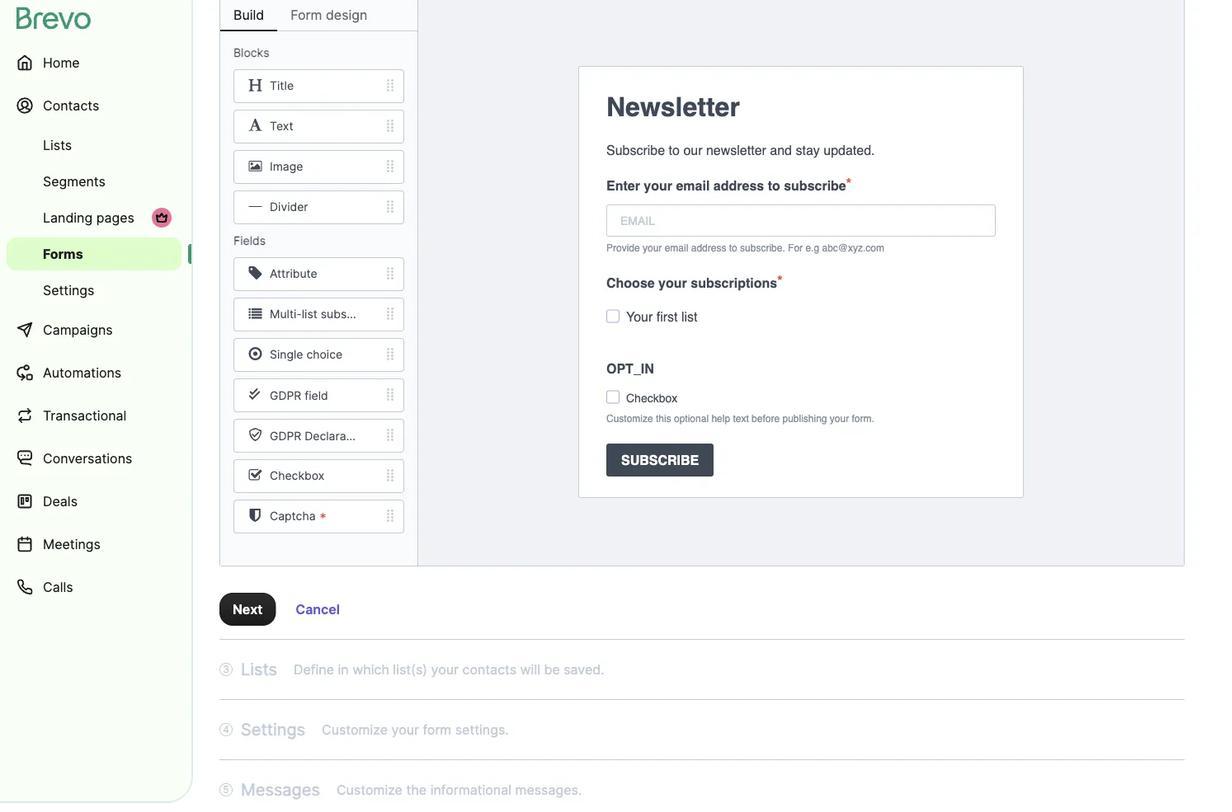 Task type: describe. For each thing, give the bounding box(es) containing it.
subscription
[[321, 308, 388, 322]]

home link
[[7, 43, 182, 83]]

list inside 'button'
[[302, 308, 318, 322]]

captcha button
[[220, 500, 418, 534]]

your for enter your email address to subscribe
[[644, 178, 673, 193]]

calls
[[43, 579, 73, 596]]

1 vertical spatial settings
[[241, 720, 305, 740]]

abc@xyz.com
[[822, 242, 885, 254]]

meetings
[[43, 537, 101, 553]]

meetings link
[[7, 525, 182, 565]]

lists link
[[7, 129, 182, 162]]

be
[[544, 662, 560, 678]]

build
[[234, 7, 264, 23]]

deals
[[43, 494, 78, 510]]

5
[[223, 785, 229, 797]]

transactional link
[[7, 396, 182, 436]]

subscribe to our newsletter and stay updated. button
[[593, 134, 1009, 167]]

automations
[[43, 365, 122, 381]]

form design
[[291, 7, 368, 23]]

form
[[291, 7, 322, 23]]

subscribe
[[784, 178, 847, 193]]

newsletter
[[607, 92, 740, 123]]

deals link
[[7, 482, 182, 522]]

3
[[223, 664, 229, 676]]

email for provide
[[665, 242, 689, 254]]

campaigns link
[[7, 310, 182, 350]]

gdpr field
[[270, 389, 328, 403]]

contacts link
[[7, 86, 182, 125]]

and
[[770, 142, 792, 158]]

Checkbox text field
[[626, 390, 992, 407]]

newsletter button
[[593, 81, 1009, 134]]

image button
[[220, 150, 418, 184]]

in
[[338, 662, 349, 678]]

your
[[626, 309, 653, 324]]

customize for settings
[[322, 722, 388, 738]]

landing pages
[[43, 210, 134, 226]]

enter
[[607, 178, 640, 193]]

gdpr declaration button
[[220, 419, 418, 453]]

form
[[423, 722, 452, 738]]

updated.
[[824, 142, 875, 158]]

define
[[294, 662, 334, 678]]

image
[[270, 160, 303, 174]]

landing pages link
[[7, 201, 182, 234]]

0 horizontal spatial lists
[[43, 137, 72, 153]]

help
[[712, 413, 731, 425]]

segments
[[43, 173, 106, 189]]

provide your email address to subscribe. for e.g abc@xyz.com
[[607, 242, 885, 254]]

0 vertical spatial customize
[[607, 413, 653, 425]]

contacts
[[43, 97, 99, 113]]

cancel
[[296, 602, 340, 618]]

declaration
[[305, 429, 367, 443]]

automations link
[[7, 353, 182, 393]]

to for subscribe
[[768, 178, 781, 193]]

subscriptions
[[691, 275, 778, 291]]

attribute button
[[220, 258, 418, 291]]

segments link
[[7, 165, 182, 198]]

campaigns
[[43, 322, 113, 338]]

gdpr declaration
[[270, 429, 367, 443]]

informational
[[431, 782, 512, 799]]

opt_in
[[607, 361, 654, 376]]

next button
[[220, 593, 276, 626]]

build link
[[220, 0, 278, 31]]

gdpr field button
[[220, 379, 418, 413]]

your right list(s)
[[431, 662, 459, 678]]

choice
[[307, 348, 343, 362]]

email for enter
[[676, 178, 710, 193]]

transactional
[[43, 408, 127, 424]]

your for customize your form settings.
[[392, 722, 419, 738]]

calls link
[[7, 568, 182, 607]]

single choice button
[[220, 338, 418, 372]]

home
[[43, 54, 80, 71]]

checkbox button
[[220, 460, 418, 494]]

customize for messages
[[337, 782, 403, 799]]

Newsletter text field
[[607, 87, 996, 127]]



Task type: locate. For each thing, give the bounding box(es) containing it.
design
[[326, 7, 368, 23]]

list(s)
[[393, 662, 428, 678]]

cancel button
[[282, 593, 353, 626]]

1 vertical spatial customize
[[322, 722, 388, 738]]

our
[[684, 142, 703, 158]]

fields
[[234, 234, 266, 248]]

4
[[223, 724, 229, 736]]

form.
[[852, 413, 875, 425]]

customize left the the
[[337, 782, 403, 799]]

define in which list(s) your contacts will be saved.
[[294, 662, 605, 678]]

gdpr for gdpr declaration
[[270, 429, 302, 443]]

1 vertical spatial lists
[[241, 660, 277, 680]]

landing
[[43, 210, 93, 226]]

e.g
[[806, 242, 820, 254]]

this
[[656, 413, 672, 425]]

checkbox inside checkbox button
[[270, 469, 325, 483]]

your for choose your subscriptions
[[659, 275, 687, 291]]

1 vertical spatial gdpr
[[270, 429, 302, 443]]

conversations link
[[7, 439, 182, 479]]

before
[[752, 413, 780, 425]]

0 horizontal spatial to
[[669, 142, 680, 158]]

address for subscribe.
[[691, 242, 727, 254]]

address
[[714, 178, 764, 193], [691, 242, 727, 254]]

your first list
[[626, 309, 698, 324]]

to left the subscribe.
[[729, 242, 738, 254]]

customize down in
[[322, 722, 388, 738]]

multi-
[[270, 308, 302, 322]]

address for subscribe
[[714, 178, 764, 193]]

list right first
[[682, 309, 698, 324]]

captcha
[[270, 510, 316, 524]]

attribute
[[270, 267, 318, 281]]

will
[[520, 662, 541, 678]]

title
[[270, 79, 294, 93]]

1 vertical spatial checkbox
[[270, 469, 325, 483]]

left___rvooi image
[[155, 211, 168, 225]]

0 horizontal spatial checkbox
[[270, 469, 325, 483]]

0 vertical spatial lists
[[43, 137, 72, 153]]

email down our
[[676, 178, 710, 193]]

checkbox
[[626, 392, 678, 405], [270, 469, 325, 483]]

messages
[[241, 780, 320, 801]]

text button
[[220, 110, 418, 144]]

your for provide your email address to subscribe. for e.g abc@xyz.com
[[643, 242, 662, 254]]

field
[[305, 389, 328, 403]]

subscribe to our newsletter and stay updated.
[[607, 142, 875, 158]]

1 vertical spatial address
[[691, 242, 727, 254]]

customize the informational messages.
[[337, 782, 582, 799]]

list
[[302, 308, 318, 322], [682, 309, 698, 324]]

customize left this
[[607, 413, 653, 425]]

list up single choice
[[302, 308, 318, 322]]

subscribe
[[622, 453, 699, 468]]

newsletter
[[707, 142, 767, 158]]

email up choose your subscriptions
[[665, 242, 689, 254]]

to for subscribe.
[[729, 242, 738, 254]]

2 vertical spatial to
[[729, 242, 738, 254]]

publishing
[[783, 413, 827, 425]]

0 vertical spatial email
[[676, 178, 710, 193]]

single
[[270, 348, 303, 362]]

1 gdpr from the top
[[270, 389, 302, 403]]

customize your form settings.
[[322, 722, 509, 738]]

blocks
[[234, 46, 270, 60]]

subscribe button
[[593, 437, 1009, 484]]

0 vertical spatial gdpr
[[270, 389, 302, 403]]

your
[[644, 178, 673, 193], [643, 242, 662, 254], [659, 275, 687, 291], [830, 413, 849, 425], [431, 662, 459, 678], [392, 722, 419, 738]]

choose
[[607, 275, 655, 291]]

your up first
[[659, 275, 687, 291]]

None text field
[[607, 205, 996, 237]]

2 vertical spatial customize
[[337, 782, 403, 799]]

customize this optional help text before publishing your form.
[[607, 413, 875, 425]]

1 horizontal spatial settings
[[241, 720, 305, 740]]

multi-list subscription button
[[220, 298, 418, 332]]

2 horizontal spatial to
[[768, 178, 781, 193]]

1 vertical spatial email
[[665, 242, 689, 254]]

first
[[657, 309, 678, 324]]

to
[[669, 142, 680, 158], [768, 178, 781, 193], [729, 242, 738, 254]]

settings down forms
[[43, 282, 94, 298]]

to left our
[[669, 142, 680, 158]]

1 horizontal spatial lists
[[241, 660, 277, 680]]

forms link
[[7, 238, 182, 271]]

0 vertical spatial to
[[669, 142, 680, 158]]

your left form.
[[830, 413, 849, 425]]

subscribe.
[[740, 242, 786, 254]]

the
[[406, 782, 427, 799]]

1 horizontal spatial to
[[729, 242, 738, 254]]

checkbox up this
[[626, 392, 678, 405]]

0 horizontal spatial list
[[302, 308, 318, 322]]

settings link
[[7, 274, 182, 307]]

your right "enter"
[[644, 178, 673, 193]]

customize
[[607, 413, 653, 425], [322, 722, 388, 738], [337, 782, 403, 799]]

form design link
[[278, 0, 381, 31]]

which
[[353, 662, 389, 678]]

2 gdpr from the top
[[270, 429, 302, 443]]

0 vertical spatial checkbox
[[626, 392, 678, 405]]

1 horizontal spatial list
[[682, 309, 698, 324]]

divider button
[[220, 191, 418, 225]]

1 vertical spatial to
[[768, 178, 781, 193]]

checkbox inside checkbox 'text field'
[[626, 392, 678, 405]]

title button
[[220, 69, 418, 103]]

next
[[233, 602, 263, 618]]

stay
[[796, 142, 820, 158]]

divider
[[270, 200, 308, 214]]

your right provide
[[643, 242, 662, 254]]

conversations
[[43, 451, 132, 467]]

settings.
[[455, 722, 509, 738]]

your left form
[[392, 722, 419, 738]]

optional
[[674, 413, 709, 425]]

Subscribe to our newsletter and stay updated. text field
[[607, 140, 996, 160]]

settings right 4
[[241, 720, 305, 740]]

to inside text box
[[669, 142, 680, 158]]

0 vertical spatial settings
[[43, 282, 94, 298]]

gdpr left field
[[270, 389, 302, 403]]

checkbox up captcha
[[270, 469, 325, 483]]

messages.
[[515, 782, 582, 799]]

choose your subscriptions
[[607, 275, 778, 291]]

saved.
[[564, 662, 605, 678]]

0 vertical spatial address
[[714, 178, 764, 193]]

email
[[676, 178, 710, 193], [665, 242, 689, 254]]

gdpr
[[270, 389, 302, 403], [270, 429, 302, 443]]

lists
[[43, 137, 72, 153], [241, 660, 277, 680]]

address down subscribe to our newsletter and stay updated.
[[714, 178, 764, 193]]

lists up segments
[[43, 137, 72, 153]]

gdpr down gdpr field
[[270, 429, 302, 443]]

address up choose your subscriptions
[[691, 242, 727, 254]]

for
[[788, 242, 803, 254]]

single choice
[[270, 348, 343, 362]]

lists right 3
[[241, 660, 277, 680]]

enter your email address to subscribe
[[607, 178, 847, 193]]

gdpr for gdpr field
[[270, 389, 302, 403]]

1 horizontal spatial checkbox
[[626, 392, 678, 405]]

to down and
[[768, 178, 781, 193]]

0 horizontal spatial settings
[[43, 282, 94, 298]]

text
[[270, 119, 293, 133]]

multi-list subscription
[[270, 308, 388, 322]]



Task type: vqa. For each thing, say whether or not it's contained in the screenshot.


